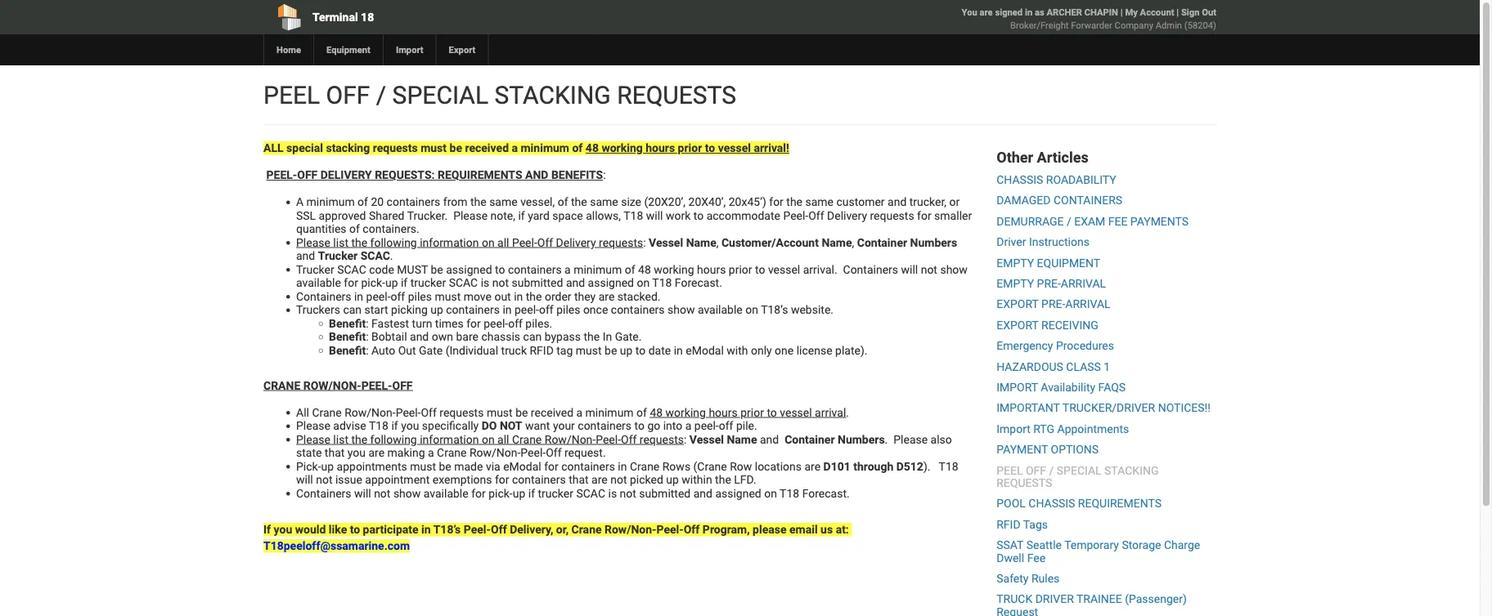 Task type: describe. For each thing, give the bounding box(es) containing it.
safety rules link
[[997, 573, 1060, 586]]

are inside .  please also state that you are making a crane row/non-peel-off request.
[[369, 447, 385, 460]]

0 horizontal spatial container
[[785, 433, 835, 447]]

minimum inside all crane row/non-peel-off requests must be received a minimum of 48 working hours prior to vessel arrival . please advise t18 if you specifically do not want your containers to go into a peel-off pile.
[[586, 406, 634, 420]]

0 vertical spatial working
[[602, 142, 643, 155]]

and left own
[[410, 331, 429, 344]]

for down made
[[471, 487, 486, 501]]

license
[[797, 344, 833, 358]]

on down locations
[[764, 487, 777, 501]]

are left d101
[[805, 460, 821, 474]]

1 , from the left
[[717, 236, 719, 250]]

yard
[[528, 209, 550, 223]]

0 vertical spatial chassis
[[997, 173, 1044, 187]]

scac down the pick-up appointments must be made via emodal for containers in crane rows (crane row locations are d101 through d512
[[576, 487, 606, 501]]

off left program,
[[684, 524, 700, 537]]

a right into at the bottom left of page
[[685, 420, 692, 433]]

3 benefit from the top
[[329, 344, 366, 358]]

allows,
[[586, 209, 621, 223]]

0 vertical spatial 48
[[586, 142, 599, 155]]

minimum up quantities
[[307, 196, 355, 209]]

t18 up "date"
[[652, 277, 672, 290]]

dwell
[[997, 552, 1025, 565]]

smaller
[[935, 209, 972, 223]]

are inside a minimum of 20 containers from the same vessel, of the same size (20x20', 20x40', 20x45') for the same customer and trucker, or ssl approved shared trucker.  please note, if yard space allows, t18 will work to accommodate peel-off delivery requests for smaller quantities of containers. please list the following information on all peel-off delivery requests : vessel name , customer/account name , container numbers and trucker scac . trucker scac code must be assigned to containers a minimum of 48 working hours prior to vessel arrival.  containers will not show available for pick-up if trucker scac is not submitted and assigned on t18 forecast. containers in peel-off piles must move out in the order they are stacked. truckers can start picking up containers in peel-off piles once containers show available on t18's website. benefit : fastest turn times for peel-off piles. benefit : bobtail and own bare chassis can bypass the in gate. benefit : auto out gate (individual truck rfid tag must be up to date in emodal with only one license plate).
[[599, 290, 615, 304]]

. inside a minimum of 20 containers from the same vessel, of the same size (20x20', 20x40', 20x45') for the same customer and trucker, or ssl approved shared trucker.  please note, if yard space allows, t18 will work to accommodate peel-off delivery requests for smaller quantities of containers. please list the following information on all peel-off delivery requests : vessel name , customer/account name , container numbers and trucker scac . trucker scac code must be assigned to containers a minimum of 48 working hours prior to vessel arrival.  containers will not show available for pick-up if trucker scac is not submitted and assigned on t18 forecast. containers in peel-off piles must move out in the order they are stacked. truckers can start picking up containers in peel-off piles once containers show available on t18's website. benefit : fastest turn times for peel-off piles. benefit : bobtail and own bare chassis can bypass the in gate. benefit : auto out gate (individual truck rfid tag must be up to date in emodal with only one license plate).
[[390, 250, 393, 263]]

up inside ).   t18 will not issue appointment exemptions for containers that are not picked up within the lfd.
[[666, 474, 679, 487]]

off down special
[[297, 169, 318, 182]]

rows
[[663, 460, 691, 474]]

scac left code
[[337, 263, 366, 277]]

are inside you are signed in as archer chapin | my account | sign out broker/freight forwarder company admin (58204)
[[980, 7, 993, 18]]

terminal 18 link
[[263, 0, 646, 34]]

0 horizontal spatial delivery
[[556, 236, 596, 250]]

the right from
[[470, 196, 487, 209]]

t18 inside all crane row/non-peel-off requests must be received a minimum of 48 working hours prior to vessel arrival . please advise t18 if you specifically do not want your containers to go into a peel-off pile.
[[369, 420, 389, 433]]

crane left your
[[512, 433, 542, 447]]

must up times
[[435, 290, 461, 304]]

0 horizontal spatial requirements
[[438, 169, 522, 182]]

appointments
[[337, 460, 407, 474]]

and down (crane
[[694, 487, 713, 501]]

are inside ).   t18 will not issue appointment exemptions for containers that are not picked up within the lfd.
[[592, 474, 608, 487]]

2 horizontal spatial assigned
[[716, 487, 762, 501]]

of up benefits
[[572, 142, 583, 155]]

on down note,
[[482, 236, 495, 250]]

emergency
[[997, 340, 1054, 353]]

1 export from the top
[[997, 298, 1039, 312]]

is inside a minimum of 20 containers from the same vessel, of the same size (20x20', 20x40', 20x45') for the same customer and trucker, or ssl approved shared trucker.  please note, if yard space allows, t18 will work to accommodate peel-off delivery requests for smaller quantities of containers. please list the following information on all peel-off delivery requests : vessel name , customer/account name , container numbers and trucker scac . trucker scac code must be assigned to containers a minimum of 48 working hours prior to vessel arrival.  containers will not show available for pick-up if trucker scac is not submitted and assigned on t18 forecast. containers in peel-off piles must move out in the order they are stacked. truckers can start picking up containers in peel-off piles once containers show available on t18's website. benefit : fastest turn times for peel-off piles. benefit : bobtail and own bare chassis can bypass the in gate. benefit : auto out gate (individual truck rfid tag must be up to date in emodal with only one license plate).
[[481, 277, 490, 290]]

requests:
[[375, 169, 435, 182]]

all inside a minimum of 20 containers from the same vessel, of the same size (20x20', 20x40', 20x45') for the same customer and trucker, or ssl approved shared trucker.  please note, if yard space allows, t18 will work to accommodate peel-off delivery requests for smaller quantities of containers. please list the following information on all peel-off delivery requests : vessel name , customer/account name , container numbers and trucker scac . trucker scac code must be assigned to containers a minimum of 48 working hours prior to vessel arrival.  containers will not show available for pick-up if trucker scac is not submitted and assigned on t18 forecast. containers in peel-off piles must move out in the order they are stacked. truckers can start picking up containers in peel-off piles once containers show available on t18's website. benefit : fastest turn times for peel-off piles. benefit : bobtail and own bare chassis can bypass the in gate. benefit : auto out gate (individual truck rfid tag must be up to date in emodal with only one license plate).
[[498, 236, 509, 250]]

truck
[[501, 344, 527, 358]]

if left yard
[[518, 209, 525, 223]]

1 benefit from the top
[[329, 317, 366, 331]]

for up containers will not show available for pick-up if trucker scac is not submitted and assigned on t18 forecast. on the bottom of the page
[[544, 460, 559, 474]]

peel- down picked
[[657, 524, 684, 537]]

you inside if you would like to participate in t18's peel-off delivery, or, crane row/non-peel-off program, please email us at: t18peeloff@ssamarine.com
[[274, 524, 292, 537]]

peel- down out
[[484, 317, 508, 331]]

at:
[[836, 524, 849, 537]]

payment
[[997, 443, 1048, 457]]

3 same from the left
[[806, 196, 834, 209]]

20x45')
[[729, 196, 767, 209]]

rules
[[1032, 573, 1060, 586]]

containers down please list the following information on all crane row/non-peel-off requests : vessel name and container numbers
[[561, 460, 615, 474]]

0 horizontal spatial special
[[392, 81, 489, 110]]

to up out
[[495, 263, 505, 277]]

the left in
[[584, 331, 600, 344]]

picking
[[391, 304, 428, 317]]

driver
[[997, 236, 1026, 249]]

pick-up appointments must be made via emodal for containers in crane rows (crane row locations are d101 through d512
[[296, 460, 924, 474]]

containers down requests: at top left
[[387, 196, 441, 209]]

hazardous class 1 link
[[997, 360, 1111, 374]]

row/non- inside if you would like to participate in t18's peel-off delivery, or, crane row/non-peel-off program, please email us at: t18peeloff@ssamarine.com
[[605, 524, 657, 537]]

0 horizontal spatial requests
[[617, 81, 737, 110]]

the left order on the top left of the page
[[526, 290, 542, 304]]

18
[[361, 10, 374, 24]]

off inside all crane row/non-peel-off requests must be received a minimum of 48 working hours prior to vessel arrival . please advise t18 if you specifically do not want your containers to go into a peel-off pile.
[[719, 420, 734, 433]]

1 vertical spatial chassis
[[1029, 498, 1076, 511]]

1 horizontal spatial assigned
[[588, 277, 634, 290]]

plate).
[[836, 344, 868, 358]]

a down peel off / special stacking requests
[[512, 142, 518, 155]]

1 horizontal spatial can
[[523, 331, 542, 344]]

please up the pick-
[[296, 433, 331, 447]]

be right must
[[431, 263, 443, 277]]

1 horizontal spatial is
[[608, 487, 617, 501]]

us
[[821, 524, 833, 537]]

2 vertical spatial available
[[424, 487, 469, 501]]

1 horizontal spatial pick-
[[489, 487, 513, 501]]

2 horizontal spatial name
[[822, 236, 852, 250]]

0 horizontal spatial received
[[465, 142, 509, 155]]

1 vertical spatial submitted
[[639, 487, 691, 501]]

container inside a minimum of 20 containers from the same vessel, of the same size (20x20', 20x40', 20x45') for the same customer and trucker, or ssl approved shared trucker.  please note, if yard space allows, t18 will work to accommodate peel-off delivery requests for smaller quantities of containers. please list the following information on all peel-off delivery requests : vessel name , customer/account name , container numbers and trucker scac . trucker scac code must be assigned to containers a minimum of 48 working hours prior to vessel arrival.  containers will not show available for pick-up if trucker scac is not submitted and assigned on t18 forecast. containers in peel-off piles must move out in the order they are stacked. truckers can start picking up containers in peel-off piles once containers show available on t18's website. benefit : fastest turn times for peel-off piles. benefit : bobtail and own bare chassis can bypass the in gate. benefit : auto out gate (individual truck rfid tag must be up to date in emodal with only one license plate).
[[857, 236, 908, 250]]

peel off / special stacking requests
[[263, 81, 737, 110]]

peel- up customer/account
[[783, 209, 809, 223]]

equipment link
[[313, 34, 383, 65]]

prior inside a minimum of 20 containers from the same vessel, of the same size (20x20', 20x40', 20x45') for the same customer and trucker, or ssl approved shared trucker.  please note, if yard space allows, t18 will work to accommodate peel-off delivery requests for smaller quantities of containers. please list the following information on all peel-off delivery requests : vessel name , customer/account name , container numbers and trucker scac . trucker scac code must be assigned to containers a minimum of 48 working hours prior to vessel arrival.  containers will not show available for pick-up if trucker scac is not submitted and assigned on t18 forecast. containers in peel-off piles must move out in the order they are stacked. truckers can start picking up containers in peel-off piles once containers show available on t18's website. benefit : fastest turn times for peel-off piles. benefit : bobtail and own bare chassis can bypass the in gate. benefit : auto out gate (individual truck rfid tag must be up to date in emodal with only one license plate).
[[729, 263, 752, 277]]

t18peeloff@ssamarine.com link
[[263, 540, 410, 554]]

1 vertical spatial available
[[698, 304, 743, 317]]

1 vertical spatial arrival
[[1066, 298, 1111, 312]]

crane row/non-peel-off
[[263, 379, 413, 393]]

(individual
[[446, 344, 498, 358]]

go
[[648, 420, 661, 433]]

requests left smaller
[[870, 209, 915, 223]]

containers up gate.
[[611, 304, 665, 317]]

also
[[931, 433, 952, 447]]

in up chassis
[[503, 304, 512, 317]]

2 following from the top
[[370, 433, 417, 447]]

on left not
[[482, 433, 495, 447]]

up right picking
[[431, 304, 443, 317]]

damaged
[[997, 194, 1051, 208]]

home
[[277, 45, 301, 55]]

1 horizontal spatial name
[[727, 433, 757, 447]]

t18's inside a minimum of 20 containers from the same vessel, of the same size (20x20', 20x40', 20x45') for the same customer and trucker, or ssl approved shared trucker.  please note, if yard space allows, t18 will work to accommodate peel-off delivery requests for smaller quantities of containers. please list the following information on all peel-off delivery requests : vessel name , customer/account name , container numbers and trucker scac . trucker scac code must be assigned to containers a minimum of 48 working hours prior to vessel arrival.  containers will not show available for pick-up if trucker scac is not submitted and assigned on t18 forecast. containers in peel-off piles must move out in the order they are stacked. truckers can start picking up containers in peel-off piles once containers show available on t18's website. benefit : fastest turn times for peel-off piles. benefit : bobtail and own bare chassis can bypass the in gate. benefit : auto out gate (individual truck rfid tag must be up to date in emodal with only one license plate).
[[761, 304, 788, 317]]

scac left out
[[449, 277, 478, 290]]

peel- inside .  please also state that you are making a crane row/non-peel-off request.
[[521, 447, 546, 460]]

1 horizontal spatial piles
[[557, 304, 581, 317]]

off up bypass
[[539, 304, 554, 317]]

will left work
[[646, 209, 663, 223]]

1 empty from the top
[[997, 256, 1034, 270]]

if you would like to participate in t18's peel-off delivery, or, crane row/non-peel-off program, please email us at: t18peeloff@ssamarine.com
[[263, 524, 852, 554]]

please down ssl at left
[[296, 236, 331, 250]]

for right times
[[467, 317, 481, 331]]

website.
[[791, 304, 834, 317]]

if inside all crane row/non-peel-off requests must be received a minimum of 48 working hours prior to vessel arrival . please advise t18 if you specifically do not want your containers to go into a peel-off pile.
[[391, 420, 398, 433]]

your
[[553, 420, 575, 433]]

requests down allows,
[[599, 236, 643, 250]]

equipment
[[326, 45, 371, 55]]

delivery
[[321, 169, 372, 182]]

export receiving link
[[997, 319, 1099, 332]]

off down yard
[[537, 236, 553, 250]]

(58204)
[[1185, 20, 1217, 31]]

requests up requests: at top left
[[373, 142, 418, 155]]

stacking
[[326, 142, 370, 155]]

vessel inside a minimum of 20 containers from the same vessel, of the same size (20x20', 20x40', 20x45') for the same customer and trucker, or ssl approved shared trucker.  please note, if yard space allows, t18 will work to accommodate peel-off delivery requests for smaller quantities of containers. please list the following information on all peel-off delivery requests : vessel name , customer/account name , container numbers and trucker scac . trucker scac code must be assigned to containers a minimum of 48 working hours prior to vessel arrival.  containers will not show available for pick-up if trucker scac is not submitted and assigned on t18 forecast. containers in peel-off piles must move out in the order they are stacked. truckers can start picking up containers in peel-off piles once containers show available on t18's website. benefit : fastest turn times for peel-off piles. benefit : bobtail and own bare chassis can bypass the in gate. benefit : auto out gate (individual truck rfid tag must be up to date in emodal with only one license plate).
[[649, 236, 683, 250]]

of right quantities
[[349, 223, 360, 236]]

please list the following information on all crane row/non-peel-off requests : vessel name and container numbers
[[296, 433, 885, 447]]

1 vertical spatial vessel
[[690, 433, 724, 447]]

).   t18 will not issue appointment exemptions for containers that are not picked up within the lfd.
[[296, 460, 959, 487]]

not right move
[[492, 277, 509, 290]]

bypass
[[545, 331, 581, 344]]

0 vertical spatial containers
[[843, 263, 898, 277]]

requests up rows
[[640, 433, 684, 447]]

issue
[[335, 474, 362, 487]]

not
[[500, 420, 522, 433]]

approved
[[319, 209, 366, 223]]

row
[[730, 460, 752, 474]]

1 | from the left
[[1121, 7, 1123, 18]]

other articles chassis roadability damaged containers demurrage / exam fee payments driver instructions empty equipment empty pre-arrival export pre-arrival export receiving emergency procedures hazardous class 1 import availability faqs important trucker/driver notices!! import rtg appointments payment options peel off / special stacking requests pool chassis requirements rfid tags ssat seattle temporary storage charge dwell fee safety rules truck driver trainee (passenger) request
[[997, 149, 1211, 617]]

on up gate.
[[637, 277, 650, 290]]

articles
[[1037, 149, 1089, 166]]

truck
[[997, 593, 1033, 607]]

be inside all crane row/non-peel-off requests must be received a minimum of 48 working hours prior to vessel arrival . please advise t18 if you specifically do not want your containers to go into a peel-off pile.
[[516, 406, 528, 420]]

that inside ).   t18 will not issue appointment exemptions for containers that are not picked up within the lfd.
[[569, 474, 589, 487]]

and up once
[[566, 277, 585, 290]]

emodal inside a minimum of 20 containers from the same vessel, of the same size (20x20', 20x40', 20x45') for the same customer and trucker, or ssl approved shared trucker.  please note, if yard space allows, t18 will work to accommodate peel-off delivery requests for smaller quantities of containers. please list the following information on all peel-off delivery requests : vessel name , customer/account name , container numbers and trucker scac . trucker scac code must be assigned to containers a minimum of 48 working hours prior to vessel arrival.  containers will not show available for pick-up if trucker scac is not submitted and assigned on t18 forecast. containers in peel-off piles must move out in the order they are stacked. truckers can start picking up containers in peel-off piles once containers show available on t18's website. benefit : fastest turn times for peel-off piles. benefit : bobtail and own bare chassis can bypass the in gate. benefit : auto out gate (individual truck rfid tag must be up to date in emodal with only one license plate).
[[686, 344, 724, 358]]

to inside if you would like to participate in t18's peel-off delivery, or, crane row/non-peel-off program, please email us at: t18peeloff@ssamarine.com
[[350, 524, 360, 537]]

2 vertical spatial containers
[[296, 487, 351, 501]]

0 vertical spatial hours
[[646, 142, 675, 155]]

not down appointments
[[374, 487, 391, 501]]

of inside all crane row/non-peel-off requests must be received a minimum of 48 working hours prior to vessel arrival . please advise t18 if you specifically do not want your containers to go into a peel-off pile.
[[637, 406, 647, 420]]

to left "date"
[[636, 344, 646, 358]]

up up delivery,
[[513, 487, 526, 501]]

(20x20',
[[644, 196, 686, 209]]

0 vertical spatial prior
[[678, 142, 702, 155]]

off left "customer"
[[809, 209, 824, 223]]

of up stacked.
[[625, 263, 635, 277]]

specifically
[[422, 420, 479, 433]]

and left trucker,
[[888, 196, 907, 209]]

arrival
[[815, 406, 846, 420]]

pool
[[997, 498, 1026, 511]]

1 same from the left
[[489, 196, 518, 209]]

not left picked
[[611, 474, 627, 487]]

size
[[621, 196, 642, 209]]

scac down containers.
[[361, 250, 390, 263]]

like
[[329, 524, 347, 537]]

to down customer/account
[[755, 263, 765, 277]]

up left issue
[[321, 460, 334, 474]]

off left piles.
[[508, 317, 523, 331]]

export
[[449, 45, 476, 55]]

0 vertical spatial show
[[941, 263, 968, 277]]

important
[[997, 402, 1060, 415]]

.  please also state that you are making a crane row/non-peel-off request.
[[296, 433, 952, 460]]

gate
[[419, 344, 443, 358]]

1 vertical spatial pre-
[[1042, 298, 1066, 312]]

not down smaller
[[921, 263, 938, 277]]

0 vertical spatial available
[[296, 277, 341, 290]]

1
[[1104, 360, 1111, 374]]

you are signed in as archer chapin | my account | sign out broker/freight forwarder company admin (58204)
[[962, 7, 1217, 31]]

storage
[[1122, 539, 1162, 553]]

to right work
[[694, 209, 704, 223]]

if up delivery,
[[528, 487, 535, 501]]

out inside a minimum of 20 containers from the same vessel, of the same size (20x20', 20x40', 20x45') for the same customer and trucker, or ssl approved shared trucker.  please note, if yard space allows, t18 will work to accommodate peel-off delivery requests for smaller quantities of containers. please list the following information on all peel-off delivery requests : vessel name , customer/account name , container numbers and trucker scac . trucker scac code must be assigned to containers a minimum of 48 working hours prior to vessel arrival.  containers will not show available for pick-up if trucker scac is not submitted and assigned on t18 forecast. containers in peel-off piles must move out in the order they are stacked. truckers can start picking up containers in peel-off piles once containers show available on t18's website. benefit : fastest turn times for peel-off piles. benefit : bobtail and own bare chassis can bypass the in gate. benefit : auto out gate (individual truck rfid tag must be up to date in emodal with only one license plate).
[[398, 344, 416, 358]]

2 vertical spatial /
[[1050, 464, 1054, 478]]

minimum up they
[[574, 263, 622, 277]]

peel- inside all crane row/non-peel-off requests must be received a minimum of 48 working hours prior to vessel arrival . please advise t18 if you specifically do not want your containers to go into a peel-off pile.
[[695, 420, 719, 433]]

shared
[[369, 209, 405, 223]]

to right pile.
[[767, 406, 777, 420]]

vessel inside all crane row/non-peel-off requests must be received a minimum of 48 working hours prior to vessel arrival . please advise t18 if you specifically do not want your containers to go into a peel-off pile.
[[780, 406, 812, 420]]

pick-
[[296, 460, 321, 474]]

row/non- inside .  please also state that you are making a crane row/non-peel-off request.
[[470, 447, 521, 460]]

within
[[682, 474, 712, 487]]

account
[[1140, 7, 1175, 18]]

minimum up 'and'
[[521, 142, 569, 155]]

code
[[369, 263, 394, 277]]

accommodate
[[707, 209, 781, 223]]

0 vertical spatial arrival
[[1061, 277, 1106, 291]]

rtg
[[1034, 423, 1055, 436]]

please inside .  please also state that you are making a crane row/non-peel-off request.
[[894, 433, 928, 447]]

for right 20x45') at the top of page
[[769, 196, 784, 209]]

once
[[583, 304, 608, 317]]

48 inside a minimum of 20 containers from the same vessel, of the same size (20x20', 20x40', 20x45') for the same customer and trucker, or ssl approved shared trucker.  please note, if yard space allows, t18 will work to accommodate peel-off delivery requests for smaller quantities of containers. please list the following information on all peel-off delivery requests : vessel name , customer/account name , container numbers and trucker scac . trucker scac code must be assigned to containers a minimum of 48 working hours prior to vessel arrival.  containers will not show available for pick-up if trucker scac is not submitted and assigned on t18 forecast. containers in peel-off piles must move out in the order they are stacked. truckers can start picking up containers in peel-off piles once containers show available on t18's website. benefit : fastest turn times for peel-off piles. benefit : bobtail and own bare chassis can bypass the in gate. benefit : auto out gate (individual truck rfid tag must be up to date in emodal with only one license plate).
[[638, 263, 651, 277]]

t18 right allows,
[[624, 209, 643, 223]]

in right "date"
[[674, 344, 683, 358]]

will down appointments
[[354, 487, 371, 501]]

2 list from the top
[[333, 433, 349, 447]]

the down benefits
[[571, 196, 587, 209]]

pool chassis requirements link
[[997, 498, 1162, 511]]

. inside all crane row/non-peel-off requests must be received a minimum of 48 working hours prior to vessel arrival . please advise t18 if you specifically do not want your containers to go into a peel-off pile.
[[846, 406, 849, 420]]

rfid inside other articles chassis roadability damaged containers demurrage / exam fee payments driver instructions empty equipment empty pre-arrival export pre-arrival export receiving emergency procedures hazardous class 1 import availability faqs important trucker/driver notices!! import rtg appointments payment options peel off / special stacking requests pool chassis requirements rfid tags ssat seattle temporary storage charge dwell fee safety rules truck driver trainee (passenger) request
[[997, 518, 1021, 532]]

arrival!
[[754, 142, 790, 155]]

row/non- inside all crane row/non-peel-off requests must be received a minimum of 48 working hours prior to vessel arrival . please advise t18 if you specifically do not want your containers to go into a peel-off pile.
[[345, 406, 396, 420]]

times
[[435, 317, 464, 331]]

d101
[[824, 460, 851, 474]]

my account link
[[1125, 7, 1175, 18]]

to up '20x40','
[[705, 142, 715, 155]]

crane left rows
[[630, 460, 660, 474]]

0 horizontal spatial piles
[[408, 290, 432, 304]]

1 vertical spatial containers
[[296, 290, 351, 304]]

vessel inside a minimum of 20 containers from the same vessel, of the same size (20x20', 20x40', 20x45') for the same customer and trucker, or ssl approved shared trucker.  please note, if yard space allows, t18 will work to accommodate peel-off delivery requests for smaller quantities of containers. please list the following information on all peel-off delivery requests : vessel name , customer/account name , container numbers and trucker scac . trucker scac code must be assigned to containers a minimum of 48 working hours prior to vessel arrival.  containers will not show available for pick-up if trucker scac is not submitted and assigned on t18 forecast. containers in peel-off piles must move out in the order they are stacked. truckers can start picking up containers in peel-off piles once containers show available on t18's website. benefit : fastest turn times for peel-off piles. benefit : bobtail and own bare chassis can bypass the in gate. benefit : auto out gate (individual truck rfid tag must be up to date in emodal with only one license plate).
[[768, 263, 800, 277]]

request.
[[565, 447, 606, 460]]

date
[[649, 344, 671, 358]]

must left made
[[410, 460, 436, 474]]

up right in
[[620, 344, 633, 358]]

off down auto
[[392, 379, 413, 393]]

in right out
[[514, 290, 523, 304]]

broker/freight
[[1011, 20, 1069, 31]]

requests inside all crane row/non-peel-off requests must be received a minimum of 48 working hours prior to vessel arrival . please advise t18 if you specifically do not want your containers to go into a peel-off pile.
[[440, 406, 484, 420]]

trucker up truckers
[[296, 263, 334, 277]]

trucker down quantities
[[318, 250, 358, 263]]

0 vertical spatial vessel
[[718, 142, 751, 155]]

you inside .  please also state that you are making a crane row/non-peel-off request.
[[348, 447, 366, 460]]

t18peeloff@ssamarine.com
[[263, 540, 410, 554]]

demurrage / exam fee payments link
[[997, 215, 1189, 228]]

made
[[454, 460, 483, 474]]

0 vertical spatial stacking
[[495, 81, 611, 110]]

peel inside other articles chassis roadability damaged containers demurrage / exam fee payments driver instructions empty equipment empty pre-arrival export pre-arrival export receiving emergency procedures hazardous class 1 import availability faqs important trucker/driver notices!! import rtg appointments payment options peel off / special stacking requests pool chassis requirements rfid tags ssat seattle temporary storage charge dwell fee safety rules truck driver trainee (passenger) request
[[997, 464, 1023, 478]]

0 vertical spatial pre-
[[1037, 277, 1061, 291]]

fee
[[1109, 215, 1128, 228]]

a
[[296, 196, 304, 209]]



Task type: vqa. For each thing, say whether or not it's contained in the screenshot.
EXPORT PRE-ARRIVAL link
yes



Task type: locate. For each thing, give the bounding box(es) containing it.
bare
[[456, 331, 479, 344]]

0 vertical spatial that
[[325, 447, 345, 460]]

import link
[[383, 34, 436, 65]]

special inside other articles chassis roadability damaged containers demurrage / exam fee payments driver instructions empty equipment empty pre-arrival export pre-arrival export receiving emergency procedures hazardous class 1 import availability faqs important trucker/driver notices!! import rtg appointments payment options peel off / special stacking requests pool chassis requirements rfid tags ssat seattle temporary storage charge dwell fee safety rules truck driver trainee (passenger) request
[[1057, 464, 1102, 478]]

to left go
[[635, 420, 645, 433]]

2 horizontal spatial you
[[401, 420, 419, 433]]

48
[[586, 142, 599, 155], [638, 263, 651, 277], [650, 406, 663, 420]]

submitted inside a minimum of 20 containers from the same vessel, of the same size (20x20', 20x40', 20x45') for the same customer and trucker, or ssl approved shared trucker.  please note, if yard space allows, t18 will work to accommodate peel-off delivery requests for smaller quantities of containers. please list the following information on all peel-off delivery requests : vessel name , customer/account name , container numbers and trucker scac . trucker scac code must be assigned to containers a minimum of 48 working hours prior to vessel arrival.  containers will not show available for pick-up if trucker scac is not submitted and assigned on t18 forecast. containers in peel-off piles must move out in the order they are stacked. truckers can start picking up containers in peel-off piles once containers show available on t18's website. benefit : fastest turn times for peel-off piles. benefit : bobtail and own bare chassis can bypass the in gate. benefit : auto out gate (individual truck rfid tag must be up to date in emodal with only one license plate).
[[512, 277, 563, 290]]

working up stacked.
[[654, 263, 694, 277]]

are left making
[[369, 447, 385, 460]]

1 vertical spatial vessel
[[768, 263, 800, 277]]

0 horizontal spatial |
[[1121, 7, 1123, 18]]

will down trucker,
[[901, 263, 918, 277]]

customer/account
[[722, 236, 819, 250]]

start
[[365, 304, 388, 317]]

and down quantities
[[296, 250, 315, 263]]

notices!!
[[1158, 402, 1211, 415]]

up up start at the left of the page
[[385, 277, 398, 290]]

0 horizontal spatial submitted
[[512, 277, 563, 290]]

for left smaller
[[917, 209, 932, 223]]

0 vertical spatial trucker
[[411, 277, 446, 290]]

2 same from the left
[[590, 196, 618, 209]]

in
[[603, 331, 612, 344]]

in inside you are signed in as archer chapin | my account | sign out broker/freight forwarder company admin (58204)
[[1025, 7, 1033, 18]]

to
[[705, 142, 715, 155], [694, 209, 704, 223], [495, 263, 505, 277], [755, 263, 765, 277], [636, 344, 646, 358], [767, 406, 777, 420], [635, 420, 645, 433], [350, 524, 360, 537]]

must
[[397, 263, 428, 277]]

are down request.
[[592, 474, 608, 487]]

trucker/driver
[[1063, 402, 1156, 415]]

please left note,
[[453, 209, 488, 223]]

0 vertical spatial out
[[1202, 7, 1217, 18]]

0 vertical spatial t18's
[[761, 304, 788, 317]]

1 all from the top
[[498, 236, 509, 250]]

participate
[[363, 524, 419, 537]]

list down approved
[[333, 236, 349, 250]]

chassis up tags at the bottom right
[[1029, 498, 1076, 511]]

for inside ).   t18 will not issue appointment exemptions for containers that are not picked up within the lfd.
[[495, 474, 509, 487]]

please inside all crane row/non-peel-off requests must be received a minimum of 48 working hours prior to vessel arrival . please advise t18 if you specifically do not want your containers to go into a peel-off pile.
[[296, 420, 331, 433]]

the inside ).   t18 will not issue appointment exemptions for containers that are not picked up within the lfd.
[[715, 474, 731, 487]]

options
[[1051, 443, 1099, 457]]

off
[[809, 209, 824, 223], [537, 236, 553, 250], [421, 406, 437, 420], [621, 433, 637, 447], [546, 447, 562, 460], [491, 524, 507, 537], [684, 524, 700, 537]]

will inside ).   t18 will not issue appointment exemptions for containers that are not picked up within the lfd.
[[296, 474, 313, 487]]

emodal right 'via'
[[503, 460, 541, 474]]

1 vertical spatial hours
[[697, 263, 726, 277]]

turn
[[412, 317, 432, 331]]

rfid inside a minimum of 20 containers from the same vessel, of the same size (20x20', 20x40', 20x45') for the same customer and trucker, or ssl approved shared trucker.  please note, if yard space allows, t18 will work to accommodate peel-off delivery requests for smaller quantities of containers. please list the following information on all peel-off delivery requests : vessel name , customer/account name , container numbers and trucker scac . trucker scac code must be assigned to containers a minimum of 48 working hours prior to vessel arrival.  containers will not show available for pick-up if trucker scac is not submitted and assigned on t18 forecast. containers in peel-off piles must move out in the order they are stacked. truckers can start picking up containers in peel-off piles once containers show available on t18's website. benefit : fastest turn times for peel-off piles. benefit : bobtail and own bare chassis can bypass the in gate. benefit : auto out gate (individual truck rfid tag must be up to date in emodal with only one license plate).
[[530, 344, 554, 358]]

1 vertical spatial information
[[420, 433, 479, 447]]

a inside .  please also state that you are making a crane row/non-peel-off request.
[[428, 447, 434, 460]]

crane inside if you would like to participate in t18's peel-off delivery, or, crane row/non-peel-off program, please email us at: t18peeloff@ssamarine.com
[[572, 524, 602, 537]]

trucker
[[411, 277, 446, 290], [538, 487, 574, 501]]

2 , from the left
[[852, 236, 854, 250]]

be left made
[[439, 460, 451, 474]]

pick- inside a minimum of 20 containers from the same vessel, of the same size (20x20', 20x40', 20x45') for the same customer and trucker, or ssl approved shared trucker.  please note, if yard space allows, t18 will work to accommodate peel-off delivery requests for smaller quantities of containers. please list the following information on all peel-off delivery requests : vessel name , customer/account name , container numbers and trucker scac . trucker scac code must be assigned to containers a minimum of 48 working hours prior to vessel arrival.  containers will not show available for pick-up if trucker scac is not submitted and assigned on t18 forecast. containers in peel-off piles must move out in the order they are stacked. truckers can start picking up containers in peel-off piles once containers show available on t18's website. benefit : fastest turn times for peel-off piles. benefit : bobtail and own bare chassis can bypass the in gate. benefit : auto out gate (individual truck rfid tag must be up to date in emodal with only one license plate).
[[361, 277, 385, 290]]

1 horizontal spatial same
[[590, 196, 618, 209]]

0 horizontal spatial stacking
[[495, 81, 611, 110]]

chassis up the damaged
[[997, 173, 1044, 187]]

/ down payment options 'link'
[[1050, 464, 1054, 478]]

off left go
[[621, 433, 637, 447]]

t18 inside ).   t18 will not issue appointment exemptions for containers that are not picked up within the lfd.
[[939, 460, 959, 474]]

a right making
[[428, 447, 434, 460]]

2 horizontal spatial show
[[941, 263, 968, 277]]

not down the pick-up appointments must be made via emodal for containers in crane rows (crane row locations are d101 through d512
[[620, 487, 637, 501]]

special
[[392, 81, 489, 110], [1057, 464, 1102, 478]]

pick- down 'via'
[[489, 487, 513, 501]]

1 vertical spatial you
[[348, 447, 366, 460]]

working inside a minimum of 20 containers from the same vessel, of the same size (20x20', 20x40', 20x45') for the same customer and trucker, or ssl approved shared trucker.  please note, if yard space allows, t18 will work to accommodate peel-off delivery requests for smaller quantities of containers. please list the following information on all peel-off delivery requests : vessel name , customer/account name , container numbers and trucker scac . trucker scac code must be assigned to containers a minimum of 48 working hours prior to vessel arrival.  containers will not show available for pick-up if trucker scac is not submitted and assigned on t18 forecast. containers in peel-off piles must move out in the order they are stacked. truckers can start picking up containers in peel-off piles once containers show available on t18's website. benefit : fastest turn times for peel-off piles. benefit : bobtail and own bare chassis can bypass the in gate. benefit : auto out gate (individual truck rfid tag must be up to date in emodal with only one license plate).
[[654, 263, 694, 277]]

that right state
[[325, 447, 345, 460]]

available up with
[[698, 304, 743, 317]]

ssl
[[296, 209, 316, 223]]

hours down the accommodate
[[697, 263, 726, 277]]

. up d101
[[846, 406, 849, 420]]

1 horizontal spatial peel-
[[361, 379, 392, 393]]

1 vertical spatial trucker
[[538, 487, 574, 501]]

1 list from the top
[[333, 236, 349, 250]]

available down made
[[424, 487, 469, 501]]

list inside a minimum of 20 containers from the same vessel, of the same size (20x20', 20x40', 20x45') for the same customer and trucker, or ssl approved shared trucker.  please note, if yard space allows, t18 will work to accommodate peel-off delivery requests for smaller quantities of containers. please list the following information on all peel-off delivery requests : vessel name , customer/account name , container numbers and trucker scac . trucker scac code must be assigned to containers a minimum of 48 working hours prior to vessel arrival.  containers will not show available for pick-up if trucker scac is not submitted and assigned on t18 forecast. containers in peel-off piles must move out in the order they are stacked. truckers can start picking up containers in peel-off piles once containers show available on t18's website. benefit : fastest turn times for peel-off piles. benefit : bobtail and own bare chassis can bypass the in gate. benefit : auto out gate (individual truck rfid tag must be up to date in emodal with only one license plate).
[[333, 236, 349, 250]]

quantities
[[296, 223, 347, 236]]

containers inside all crane row/non-peel-off requests must be received a minimum of 48 working hours prior to vessel arrival . please advise t18 if you specifically do not want your containers to go into a peel-off pile.
[[578, 420, 632, 433]]

into
[[663, 420, 683, 433]]

following inside a minimum of 20 containers from the same vessel, of the same size (20x20', 20x40', 20x45') for the same customer and trucker, or ssl approved shared trucker.  please note, if yard space allows, t18 will work to accommodate peel-off delivery requests for smaller quantities of containers. please list the following information on all peel-off delivery requests : vessel name , customer/account name , container numbers and trucker scac . trucker scac code must be assigned to containers a minimum of 48 working hours prior to vessel arrival.  containers will not show available for pick-up if trucker scac is not submitted and assigned on t18 forecast. containers in peel-off piles must move out in the order they are stacked. truckers can start picking up containers in peel-off piles once containers show available on t18's website. benefit : fastest turn times for peel-off piles. benefit : bobtail and own bare chassis can bypass the in gate. benefit : auto out gate (individual truck rfid tag must be up to date in emodal with only one license plate).
[[370, 236, 417, 250]]

1 vertical spatial forecast.
[[802, 487, 850, 501]]

:
[[603, 169, 606, 182], [643, 236, 646, 250], [366, 317, 369, 331], [366, 331, 369, 344], [366, 344, 369, 358], [684, 433, 687, 447]]

off down equipment link at left
[[326, 81, 370, 110]]

if right code
[[401, 277, 408, 290]]

please up state
[[296, 420, 331, 433]]

1 vertical spatial peel-
[[361, 379, 392, 393]]

0 horizontal spatial can
[[343, 304, 362, 317]]

0 vertical spatial pick-
[[361, 277, 385, 290]]

the left lfd. on the bottom
[[715, 474, 731, 487]]

2 export from the top
[[997, 319, 1039, 332]]

0 vertical spatial delivery
[[827, 209, 867, 223]]

0 horizontal spatial import
[[396, 45, 424, 55]]

1 vertical spatial t18's
[[433, 524, 461, 537]]

off left pile.
[[719, 420, 734, 433]]

1 vertical spatial requests
[[997, 477, 1053, 490]]

in left start at the left of the page
[[354, 290, 363, 304]]

requirements inside other articles chassis roadability damaged containers demurrage / exam fee payments driver instructions empty equipment empty pre-arrival export pre-arrival export receiving emergency procedures hazardous class 1 import availability faqs important trucker/driver notices!! import rtg appointments payment options peel off / special stacking requests pool chassis requirements rfid tags ssat seattle temporary storage charge dwell fee safety rules truck driver trainee (passenger) request
[[1078, 498, 1162, 511]]

48 inside all crane row/non-peel-off requests must be received a minimum of 48 working hours prior to vessel arrival . please advise t18 if you specifically do not want your containers to go into a peel-off pile.
[[650, 406, 663, 420]]

1 vertical spatial show
[[668, 304, 695, 317]]

not left issue
[[316, 474, 333, 487]]

1 vertical spatial empty
[[997, 277, 1034, 291]]

or,
[[556, 524, 569, 537]]

1 vertical spatial requirements
[[1078, 498, 1162, 511]]

the down approved
[[351, 236, 368, 250]]

email
[[790, 524, 818, 537]]

0 vertical spatial rfid
[[530, 344, 554, 358]]

0 horizontal spatial available
[[296, 277, 341, 290]]

arrival
[[1061, 277, 1106, 291], [1066, 298, 1111, 312]]

0 horizontal spatial name
[[686, 236, 717, 250]]

1 horizontal spatial ,
[[852, 236, 854, 250]]

a up order on the top left of the page
[[565, 263, 571, 277]]

1 horizontal spatial you
[[348, 447, 366, 460]]

forecast. right stacked.
[[675, 277, 722, 290]]

procedures
[[1056, 340, 1114, 353]]

signed
[[995, 7, 1023, 18]]

requests
[[373, 142, 418, 155], [870, 209, 915, 223], [599, 236, 643, 250], [440, 406, 484, 420], [640, 433, 684, 447]]

hours inside all crane row/non-peel-off requests must be received a minimum of 48 working hours prior to vessel arrival . please advise t18 if you specifically do not want your containers to go into a peel-off pile.
[[709, 406, 738, 420]]

0 horizontal spatial assigned
[[446, 263, 492, 277]]

note,
[[491, 209, 515, 223]]

1 vertical spatial working
[[654, 263, 694, 277]]

import left export link
[[396, 45, 424, 55]]

or
[[950, 196, 960, 209]]

1 horizontal spatial t18's
[[761, 304, 788, 317]]

hours inside a minimum of 20 containers from the same vessel, of the same size (20x20', 20x40', 20x45') for the same customer and trucker, or ssl approved shared trucker.  please note, if yard space allows, t18 will work to accommodate peel-off delivery requests for smaller quantities of containers. please list the following information on all peel-off delivery requests : vessel name , customer/account name , container numbers and trucker scac . trucker scac code must be assigned to containers a minimum of 48 working hours prior to vessel arrival.  containers will not show available for pick-up if trucker scac is not submitted and assigned on t18 forecast. containers in peel-off piles must move out in the order they are stacked. truckers can start picking up containers in peel-off piles once containers show available on t18's website. benefit : fastest turn times for peel-off piles. benefit : bobtail and own bare chassis can bypass the in gate. benefit : auto out gate (individual truck rfid tag must be up to date in emodal with only one license plate).
[[697, 263, 726, 277]]

must inside all crane row/non-peel-off requests must be received a minimum of 48 working hours prior to vessel arrival . please advise t18 if you specifically do not want your containers to go into a peel-off pile.
[[487, 406, 513, 420]]

with
[[727, 344, 748, 358]]

1 horizontal spatial rfid
[[997, 518, 1021, 532]]

hours right into at the bottom left of page
[[709, 406, 738, 420]]

2 empty from the top
[[997, 277, 1034, 291]]

special down export link
[[392, 81, 489, 110]]

1 information from the top
[[420, 236, 479, 250]]

2 information from the top
[[420, 433, 479, 447]]

peel- down want
[[521, 447, 546, 460]]

export link
[[436, 34, 488, 65]]

1 vertical spatial that
[[569, 474, 589, 487]]

lfd.
[[734, 474, 757, 487]]

2 | from the left
[[1177, 7, 1179, 18]]

through
[[854, 460, 894, 474]]

in
[[1025, 7, 1033, 18], [354, 290, 363, 304], [514, 290, 523, 304], [503, 304, 512, 317], [674, 344, 683, 358], [618, 460, 627, 474], [421, 524, 431, 537]]

requests left not
[[440, 406, 484, 420]]

0 vertical spatial requests
[[617, 81, 737, 110]]

requests
[[617, 81, 737, 110], [997, 477, 1053, 490]]

of left 20
[[358, 196, 368, 209]]

containers inside ).   t18 will not issue appointment exemptions for containers that are not picked up within the lfd.
[[512, 474, 566, 487]]

terminal 18
[[313, 10, 374, 24]]

1 vertical spatial /
[[1067, 215, 1072, 228]]

crane
[[312, 406, 342, 420], [512, 433, 542, 447], [437, 447, 467, 460], [630, 460, 660, 474], [572, 524, 602, 537]]

0 horizontal spatial trucker
[[411, 277, 446, 290]]

off inside other articles chassis roadability damaged containers demurrage / exam fee payments driver instructions empty equipment empty pre-arrival export pre-arrival export receiving emergency procedures hazardous class 1 import availability faqs important trucker/driver notices!! import rtg appointments payment options peel off / special stacking requests pool chassis requirements rfid tags ssat seattle temporary storage charge dwell fee safety rules truck driver trainee (passenger) request
[[1026, 464, 1047, 478]]

working inside all crane row/non-peel-off requests must be received a minimum of 48 working hours prior to vessel arrival . please advise t18 if you specifically do not want your containers to go into a peel-off pile.
[[666, 406, 706, 420]]

working up benefits
[[602, 142, 643, 155]]

chassis
[[997, 173, 1044, 187], [1029, 498, 1076, 511]]

via
[[486, 460, 501, 474]]

0 horizontal spatial peel
[[263, 81, 320, 110]]

0 vertical spatial submitted
[[512, 277, 563, 290]]

that inside .  please also state that you are making a crane row/non-peel-off request.
[[325, 447, 345, 460]]

0 horizontal spatial ,
[[717, 236, 719, 250]]

(passenger)
[[1125, 593, 1187, 607]]

show right stacked.
[[668, 304, 695, 317]]

rfid up ssat
[[997, 518, 1021, 532]]

requirements up from
[[438, 169, 522, 182]]

0 horizontal spatial peel-
[[266, 169, 297, 182]]

in inside if you would like to participate in t18's peel-off delivery, or, crane row/non-peel-off program, please email us at: t18peeloff@ssamarine.com
[[421, 524, 431, 537]]

be down once
[[605, 344, 617, 358]]

2 vertical spatial show
[[394, 487, 421, 501]]

, down "customer"
[[852, 236, 854, 250]]

empty down empty equipment "link"
[[997, 277, 1034, 291]]

1 vertical spatial prior
[[729, 263, 752, 277]]

stacking inside other articles chassis roadability damaged containers demurrage / exam fee payments driver instructions empty equipment empty pre-arrival export pre-arrival export receiving emergency procedures hazardous class 1 import availability faqs important trucker/driver notices!! import rtg appointments payment options peel off / special stacking requests pool chassis requirements rfid tags ssat seattle temporary storage charge dwell fee safety rules truck driver trainee (passenger) request
[[1105, 464, 1159, 478]]

will down state
[[296, 474, 313, 487]]

crane inside all crane row/non-peel-off requests must be received a minimum of 48 working hours prior to vessel arrival . please advise t18 if you specifically do not want your containers to go into a peel-off pile.
[[312, 406, 342, 420]]

requests inside other articles chassis roadability damaged containers demurrage / exam fee payments driver instructions empty equipment empty pre-arrival export pre-arrival export receiving emergency procedures hazardous class 1 import availability faqs important trucker/driver notices!! import rtg appointments payment options peel off / special stacking requests pool chassis requirements rfid tags ssat seattle temporary storage charge dwell fee safety rules truck driver trainee (passenger) request
[[997, 477, 1053, 490]]

emodal left with
[[686, 344, 724, 358]]

2 benefit from the top
[[329, 331, 366, 344]]

peel- up the pick-up appointments must be made via emodal for containers in crane rows (crane row locations are d101 through d512
[[596, 433, 621, 447]]

class
[[1067, 360, 1101, 374]]

0 vertical spatial forecast.
[[675, 277, 722, 290]]

off inside .  please also state that you are making a crane row/non-peel-off request.
[[546, 447, 562, 460]]

vessel
[[718, 142, 751, 155], [768, 263, 800, 277], [780, 406, 812, 420]]

2 horizontal spatial /
[[1067, 215, 1072, 228]]

1 vertical spatial following
[[370, 433, 417, 447]]

fee
[[1027, 552, 1046, 565]]

and right pile.
[[760, 433, 779, 447]]

0 vertical spatial following
[[370, 236, 417, 250]]

peel- right out
[[515, 304, 539, 317]]

0 vertical spatial received
[[465, 142, 509, 155]]

2 all from the top
[[498, 433, 509, 447]]

peel- inside all crane row/non-peel-off requests must be received a minimum of 48 working hours prior to vessel arrival . please advise t18 if you specifically do not want your containers to go into a peel-off pile.
[[396, 406, 421, 420]]

working right go
[[666, 406, 706, 420]]

for right made
[[495, 474, 509, 487]]

forecast. inside a minimum of 20 containers from the same vessel, of the same size (20x20', 20x40', 20x45') for the same customer and trucker, or ssl approved shared trucker.  please note, if yard space allows, t18 will work to accommodate peel-off delivery requests for smaller quantities of containers. please list the following information on all peel-off delivery requests : vessel name , customer/account name , container numbers and trucker scac . trucker scac code must be assigned to containers a minimum of 48 working hours prior to vessel arrival.  containers will not show available for pick-up if trucker scac is not submitted and assigned on t18 forecast. containers in peel-off piles must move out in the order they are stacked. truckers can start picking up containers in peel-off piles once containers show available on t18's website. benefit : fastest turn times for peel-off piles. benefit : bobtail and own bare chassis can bypass the in gate. benefit : auto out gate (individual truck rfid tag must be up to date in emodal with only one license plate).
[[675, 277, 722, 290]]

following down shared
[[370, 236, 417, 250]]

received inside all crane row/non-peel-off requests must be received a minimum of 48 working hours prior to vessel arrival . please advise t18 if you specifically do not want your containers to go into a peel-off pile.
[[531, 406, 574, 420]]

company
[[1115, 20, 1154, 31]]

a inside a minimum of 20 containers from the same vessel, of the same size (20x20', 20x40', 20x45') for the same customer and trucker, or ssl approved shared trucker.  please note, if yard space allows, t18 will work to accommodate peel-off delivery requests for smaller quantities of containers. please list the following information on all peel-off delivery requests : vessel name , customer/account name , container numbers and trucker scac . trucker scac code must be assigned to containers a minimum of 48 working hours prior to vessel arrival.  containers will not show available for pick-up if trucker scac is not submitted and assigned on t18 forecast. containers in peel-off piles must move out in the order they are stacked. truckers can start picking up containers in peel-off piles once containers show available on t18's website. benefit : fastest turn times for peel-off piles. benefit : bobtail and own bare chassis can bypass the in gate. benefit : auto out gate (individual truck rfid tag must be up to date in emodal with only one license plate).
[[565, 263, 571, 277]]

if
[[518, 209, 525, 223], [401, 277, 408, 290], [391, 420, 398, 433], [528, 487, 535, 501]]

1 horizontal spatial import
[[997, 423, 1031, 436]]

1 horizontal spatial received
[[531, 406, 574, 420]]

trucker inside a minimum of 20 containers from the same vessel, of the same size (20x20', 20x40', 20x45') for the same customer and trucker, or ssl approved shared trucker.  please note, if yard space allows, t18 will work to accommodate peel-off delivery requests for smaller quantities of containers. please list the following information on all peel-off delivery requests : vessel name , customer/account name , container numbers and trucker scac . trucker scac code must be assigned to containers a minimum of 48 working hours prior to vessel arrival.  containers will not show available for pick-up if trucker scac is not submitted and assigned on t18 forecast. containers in peel-off piles must move out in the order they are stacked. truckers can start picking up containers in peel-off piles once containers show available on t18's website. benefit : fastest turn times for peel-off piles. benefit : bobtail and own bare chassis can bypass the in gate. benefit : auto out gate (individual truck rfid tag must be up to date in emodal with only one license plate).
[[411, 277, 446, 290]]

1 horizontal spatial delivery
[[827, 209, 867, 223]]

in left picked
[[618, 460, 627, 474]]

48 up benefits
[[586, 142, 599, 155]]

0 vertical spatial requirements
[[438, 169, 522, 182]]

arrival up the receiving
[[1066, 298, 1111, 312]]

of right vessel,
[[558, 196, 568, 209]]

containers left start at the left of the page
[[296, 290, 351, 304]]

containers
[[1054, 194, 1123, 208]]

1 vertical spatial 48
[[638, 263, 651, 277]]

off inside all crane row/non-peel-off requests must be received a minimum of 48 working hours prior to vessel arrival . please advise t18 if you specifically do not want your containers to go into a peel-off pile.
[[421, 406, 437, 420]]

benefit
[[329, 317, 366, 331], [329, 331, 366, 344], [329, 344, 366, 358]]

sign out link
[[1182, 7, 1217, 18]]

t18's down exemptions
[[433, 524, 461, 537]]

off left delivery,
[[491, 524, 507, 537]]

from
[[443, 196, 468, 209]]

out up (58204)
[[1202, 7, 1217, 18]]

sign
[[1182, 7, 1200, 18]]

hours up (20x20',
[[646, 142, 675, 155]]

advise
[[333, 420, 366, 433]]

receiving
[[1042, 319, 1099, 332]]

containers up bare
[[446, 304, 500, 317]]

0 horizontal spatial show
[[394, 487, 421, 501]]

that
[[325, 447, 345, 460], [569, 474, 589, 487]]

please up the d512
[[894, 433, 928, 447]]

import
[[997, 381, 1038, 395]]

t18's inside if you would like to participate in t18's peel-off delivery, or, crane row/non-peel-off program, please email us at: t18peeloff@ssamarine.com
[[433, 524, 461, 537]]

in right participate
[[421, 524, 431, 537]]

crane inside .  please also state that you are making a crane row/non-peel-off request.
[[437, 447, 467, 460]]

for left code
[[344, 277, 358, 290]]

auto
[[372, 344, 395, 358]]

numbers inside a minimum of 20 containers from the same vessel, of the same size (20x20', 20x40', 20x45') for the same customer and trucker, or ssl approved shared trucker.  please note, if yard space allows, t18 will work to accommodate peel-off delivery requests for smaller quantities of containers. please list the following information on all peel-off delivery requests : vessel name , customer/account name , container numbers and trucker scac . trucker scac code must be assigned to containers a minimum of 48 working hours prior to vessel arrival.  containers will not show available for pick-up if trucker scac is not submitted and assigned on t18 forecast. containers in peel-off piles must move out in the order they are stacked. truckers can start picking up containers in peel-off piles once containers show available on t18's website. benefit : fastest turn times for peel-off piles. benefit : bobtail and own bare chassis can bypass the in gate. benefit : auto out gate (individual truck rfid tag must be up to date in emodal with only one license plate).
[[910, 236, 958, 250]]

be up peel-off delivery requests: requirements and benefits :
[[450, 142, 462, 155]]

container down arrival
[[785, 433, 835, 447]]

prior inside all crane row/non-peel-off requests must be received a minimum of 48 working hours prior to vessel arrival . please advise t18 if you specifically do not want your containers to go into a peel-off pile.
[[741, 406, 764, 420]]

1 horizontal spatial emodal
[[686, 344, 724, 358]]

can left bypass
[[523, 331, 542, 344]]

that down request.
[[569, 474, 589, 487]]

crane down the specifically
[[437, 447, 467, 460]]

1 vertical spatial stacking
[[1105, 464, 1159, 478]]

temporary
[[1065, 539, 1119, 553]]

benefits
[[551, 169, 603, 182]]

making
[[388, 447, 425, 460]]

0 vertical spatial peel
[[263, 81, 320, 110]]

instructions
[[1029, 236, 1090, 249]]

only
[[751, 344, 772, 358]]

out inside you are signed in as archer chapin | my account | sign out broker/freight forwarder company admin (58204)
[[1202, 7, 1217, 18]]

import availability faqs link
[[997, 381, 1126, 395]]

1 vertical spatial is
[[608, 487, 617, 501]]

1 horizontal spatial requirements
[[1078, 498, 1162, 511]]

peel-off delivery requests: requirements and benefits :
[[266, 169, 606, 182]]

you inside all crane row/non-peel-off requests must be received a minimum of 48 working hours prior to vessel arrival . please advise t18 if you specifically do not want your containers to go into a peel-off pile.
[[401, 420, 419, 433]]

0 vertical spatial export
[[997, 298, 1039, 312]]

0 horizontal spatial numbers
[[838, 433, 885, 447]]

out
[[495, 290, 511, 304]]

1 horizontal spatial container
[[857, 236, 908, 250]]

1 horizontal spatial stacking
[[1105, 464, 1159, 478]]

0 horizontal spatial rfid
[[530, 344, 554, 358]]

0 horizontal spatial same
[[489, 196, 518, 209]]

,
[[717, 236, 719, 250], [852, 236, 854, 250]]

1 horizontal spatial /
[[1050, 464, 1054, 478]]

peel
[[263, 81, 320, 110], [997, 464, 1023, 478]]

d512
[[897, 460, 924, 474]]

peel- up making
[[396, 406, 421, 420]]

state
[[296, 447, 322, 460]]

if
[[263, 524, 271, 537]]

seattle
[[1027, 539, 1062, 553]]

vessel left arrival
[[780, 406, 812, 420]]

0 vertical spatial numbers
[[910, 236, 958, 250]]

0 vertical spatial .
[[390, 250, 393, 263]]

1 vertical spatial .
[[846, 406, 849, 420]]

0 horizontal spatial is
[[481, 277, 490, 290]]

containers right 'via'
[[512, 474, 566, 487]]

a right your
[[576, 406, 583, 420]]

trucker,
[[910, 196, 947, 209]]

row/non-
[[303, 379, 361, 393]]

special down options
[[1057, 464, 1102, 478]]

assigned
[[446, 263, 492, 277], [588, 277, 634, 290], [716, 487, 762, 501]]

show down smaller
[[941, 263, 968, 277]]

1 vertical spatial list
[[333, 433, 349, 447]]

order
[[545, 290, 572, 304]]

1 horizontal spatial out
[[1202, 7, 1217, 18]]

containers down "customer"
[[843, 263, 898, 277]]

on
[[482, 236, 495, 250], [637, 277, 650, 290], [746, 304, 759, 317], [482, 433, 495, 447], [764, 487, 777, 501]]

vessel down work
[[649, 236, 683, 250]]

information inside a minimum of 20 containers from the same vessel, of the same size (20x20', 20x40', 20x45') for the same customer and trucker, or ssl approved shared trucker.  please note, if yard space allows, t18 will work to accommodate peel-off delivery requests for smaller quantities of containers. please list the following information on all peel-off delivery requests : vessel name , customer/account name , container numbers and trucker scac . trucker scac code must be assigned to containers a minimum of 48 working hours prior to vessel arrival.  containers will not show available for pick-up if trucker scac is not submitted and assigned on t18 forecast. containers in peel-off piles must move out in the order they are stacked. truckers can start picking up containers in peel-off piles once containers show available on t18's website. benefit : fastest turn times for peel-off piles. benefit : bobtail and own bare chassis can bypass the in gate. benefit : auto out gate (individual truck rfid tag must be up to date in emodal with only one license plate).
[[420, 236, 479, 250]]

please
[[753, 524, 787, 537]]

payment options link
[[997, 443, 1099, 457]]

all down note,
[[498, 236, 509, 250]]

special
[[286, 142, 323, 155]]

tags
[[1024, 518, 1048, 532]]

0 horizontal spatial pick-
[[361, 277, 385, 290]]

containers
[[387, 196, 441, 209], [508, 263, 562, 277], [446, 304, 500, 317], [611, 304, 665, 317], [578, 420, 632, 433], [561, 460, 615, 474], [512, 474, 566, 487]]

0 vertical spatial import
[[396, 45, 424, 55]]

truck driver trainee (passenger) request link
[[997, 593, 1187, 617]]

hours
[[646, 142, 675, 155], [697, 263, 726, 277], [709, 406, 738, 420]]

up left within at the left bottom
[[666, 474, 679, 487]]

/ left exam
[[1067, 215, 1072, 228]]

import inside other articles chassis roadability damaged containers demurrage / exam fee payments driver instructions empty equipment empty pre-arrival export pre-arrival export receiving emergency procedures hazardous class 1 import availability faqs important trucker/driver notices!! import rtg appointments payment options peel off / special stacking requests pool chassis requirements rfid tags ssat seattle temporary storage charge dwell fee safety rules truck driver trainee (passenger) request
[[997, 423, 1031, 436]]

up
[[385, 277, 398, 290], [431, 304, 443, 317], [620, 344, 633, 358], [321, 460, 334, 474], [666, 474, 679, 487], [513, 487, 526, 501]]

damaged containers link
[[997, 194, 1123, 208]]

0 horizontal spatial emodal
[[503, 460, 541, 474]]

1 vertical spatial all
[[498, 433, 509, 447]]

program,
[[703, 524, 750, 537]]

2 horizontal spatial available
[[698, 304, 743, 317]]

and
[[888, 196, 907, 209], [296, 250, 315, 263], [566, 277, 585, 290], [410, 331, 429, 344], [760, 433, 779, 447], [694, 487, 713, 501]]

2 vertical spatial hours
[[709, 406, 738, 420]]

peel- down yard
[[512, 236, 537, 250]]

and
[[525, 169, 549, 182]]

0 horizontal spatial /
[[376, 81, 386, 110]]

0 vertical spatial container
[[857, 236, 908, 250]]

1 following from the top
[[370, 236, 417, 250]]

0 vertical spatial peel-
[[266, 169, 297, 182]]

stacking
[[495, 81, 611, 110], [1105, 464, 1159, 478]]



